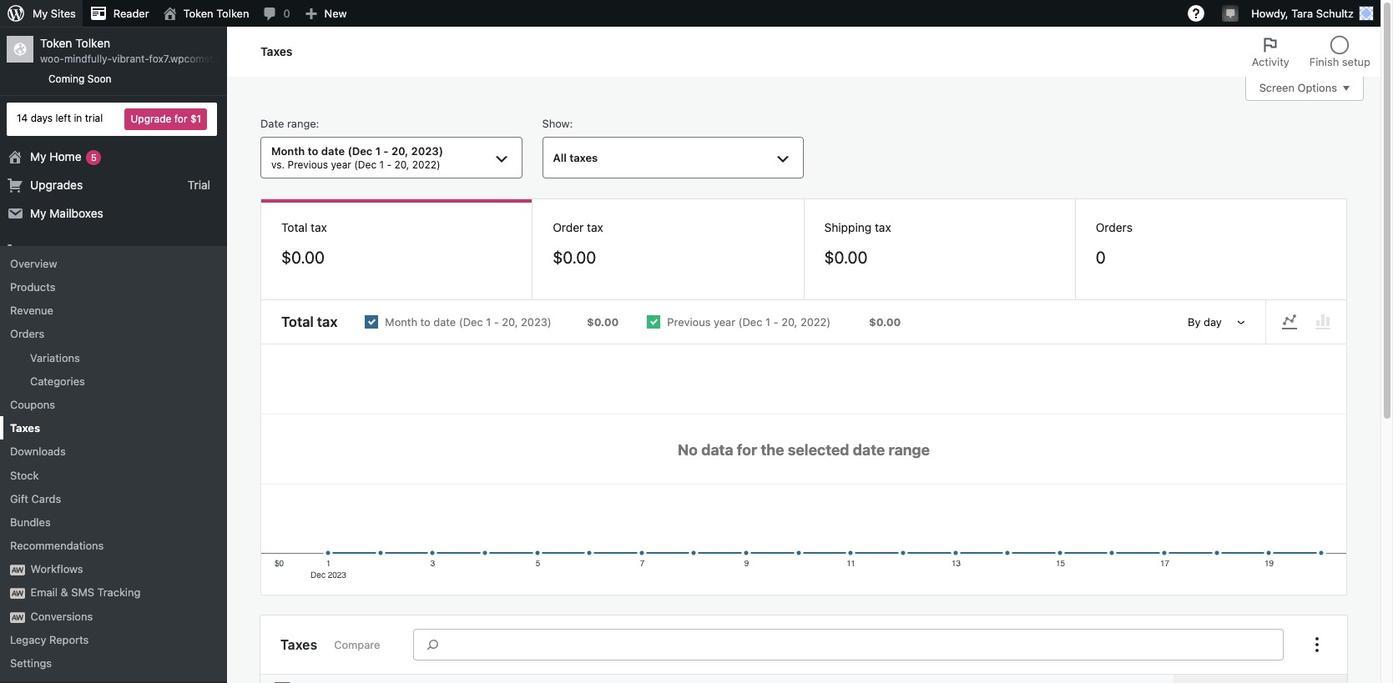Task type: locate. For each thing, give the bounding box(es) containing it.
my sites link
[[0, 0, 83, 27]]

2 vertical spatial automatewoo element
[[10, 613, 25, 623]]

workflows
[[31, 563, 83, 576]]

trial
[[188, 178, 210, 192]]

1 vertical spatial month
[[385, 316, 418, 329]]

downloads link
[[0, 440, 227, 464]]

automatewoo element inside workflows link
[[10, 566, 25, 576]]

automatewoo element inside email & sms tracking link
[[10, 589, 25, 600]]

0 horizontal spatial token
[[40, 36, 72, 50]]

1 horizontal spatial month
[[385, 316, 418, 329]]

overview link
[[0, 252, 227, 276]]

my for my home 5
[[30, 149, 46, 163]]

token inside toolbar navigation
[[183, 7, 213, 20]]

categories
[[30, 375, 85, 388]]

1 vertical spatial tolken
[[75, 36, 110, 50]]

0 vertical spatial to
[[308, 145, 319, 158]]

token for token tolken
[[183, 7, 213, 20]]

month to date (dec 1 - 20, 2023)
[[385, 316, 552, 329]]

bundles
[[10, 516, 51, 529]]

1 horizontal spatial 2022)
[[801, 316, 831, 329]]

previous inside month to date (dec 1 - 20, 2023) vs. previous year (dec 1 - 20, 2022)
[[288, 159, 328, 171]]

1 vertical spatial token
[[40, 36, 72, 50]]

screen
[[1260, 81, 1295, 95]]

0 vertical spatial tolken
[[216, 7, 249, 20]]

0 vertical spatial taxes
[[261, 44, 293, 58]]

none checkbox containing previous year (dec 1 - 20, 2022)
[[633, 302, 916, 343]]

automatewoo element for conversions
[[10, 613, 25, 623]]

None checkbox
[[633, 302, 916, 343]]

conversions link
[[0, 605, 227, 629]]

2 vertical spatial taxes
[[281, 638, 318, 653]]

0 vertical spatial month
[[271, 145, 305, 158]]

products link up payments link
[[0, 276, 227, 299]]

2 vertical spatial orders
[[10, 328, 45, 341]]

shipping
[[825, 221, 872, 235]]

0 horizontal spatial date
[[321, 145, 345, 158]]

0 horizontal spatial :
[[316, 117, 319, 130]]

2023) for month to date (dec 1 - 20, 2023)
[[521, 316, 552, 329]]

1 vertical spatial automatewoo element
[[10, 589, 25, 600]]

to inside month to date (dec 1 - 20, 2023) vs. previous year (dec 1 - 20, 2022)
[[308, 145, 319, 158]]

products link
[[0, 266, 227, 294], [0, 276, 227, 299]]

(dec
[[348, 145, 373, 158], [354, 159, 377, 171], [459, 316, 483, 329], [739, 316, 763, 329]]

revenue link
[[0, 299, 227, 323]]

for
[[174, 112, 187, 125]]

tolken inside token tolken woo-mindfully-vibrant-fox7.wpcomstaging.com coming soon
[[75, 36, 110, 50]]

upgrade
[[131, 112, 172, 125]]

tolken up the mindfully- on the left top
[[75, 36, 110, 50]]

1 products link from the top
[[0, 266, 227, 294]]

date for month to date (dec 1 - 20, 2023) vs. previous year (dec 1 - 20, 2022)
[[321, 145, 345, 158]]

1 total from the top
[[281, 221, 308, 235]]

1 vertical spatial total
[[281, 314, 314, 331]]

year inside month to date (dec 1 - 20, 2023) vs. previous year (dec 1 - 20, 2022)
[[331, 159, 351, 171]]

5
[[91, 152, 97, 162]]

2 automatewoo element from the top
[[10, 589, 25, 600]]

to
[[308, 145, 319, 158], [421, 316, 431, 329]]

0 vertical spatial previous
[[288, 159, 328, 171]]

new
[[325, 7, 347, 20]]

order tax
[[553, 221, 604, 235]]

0 horizontal spatial to
[[308, 145, 319, 158]]

options
[[1298, 81, 1338, 95]]

1 vertical spatial taxes
[[10, 422, 40, 435]]

compare
[[334, 639, 380, 652]]

tracking
[[97, 587, 141, 600]]

: right date
[[316, 117, 319, 130]]

settings link
[[0, 652, 227, 676]]

products link up revenue link
[[0, 266, 227, 294]]

compare button
[[328, 632, 387, 659]]

(dec inside checkbox
[[459, 316, 483, 329]]

taxes up select all option
[[281, 638, 318, 653]]

0 horizontal spatial previous
[[288, 159, 328, 171]]

2 total tax from the top
[[281, 314, 338, 331]]

my inside my mailboxes link
[[30, 206, 46, 220]]

2 total from the top
[[281, 314, 314, 331]]

0 vertical spatial automatewoo element
[[10, 566, 25, 576]]

0 vertical spatial total
[[281, 221, 308, 235]]

tolken
[[216, 7, 249, 20], [75, 36, 110, 50]]

products
[[30, 272, 79, 287], [10, 281, 56, 294]]

1 horizontal spatial 2023)
[[521, 316, 552, 329]]

taxes down 0 link
[[261, 44, 293, 58]]

payments link
[[0, 323, 227, 351]]

$0.00 inside checkbox
[[587, 316, 619, 329]]

token for token tolken woo-mindfully-vibrant-fox7.wpcomstaging.com coming soon
[[40, 36, 72, 50]]

overview
[[10, 257, 57, 270]]

automatewoo element inside "conversions" link
[[10, 613, 25, 623]]

upgrade for $1
[[131, 112, 201, 125]]

1 automatewoo element from the top
[[10, 566, 25, 576]]

main menu navigation
[[0, 27, 262, 684]]

taxes down coupons
[[10, 422, 40, 435]]

1 horizontal spatial previous
[[668, 316, 711, 329]]

0 vertical spatial 0
[[283, 7, 290, 20]]

legacy reports link
[[0, 629, 227, 652]]

1 vertical spatial orders link
[[0, 323, 227, 346]]

1 vertical spatial my
[[30, 149, 46, 163]]

$0.00
[[281, 248, 325, 267], [553, 248, 596, 267], [825, 248, 868, 267], [587, 316, 619, 329], [869, 316, 901, 329]]

tab list
[[1242, 27, 1381, 77]]

0 vertical spatial date
[[321, 145, 345, 158]]

categories link
[[0, 370, 227, 393]]

automatewoo element left workflows
[[10, 566, 25, 576]]

tolken inside token tolken link
[[216, 7, 249, 20]]

1 vertical spatial 2023)
[[521, 316, 552, 329]]

20,
[[392, 145, 409, 158], [395, 159, 409, 171], [502, 316, 518, 329], [782, 316, 798, 329]]

order
[[553, 221, 584, 235]]

my for my sites
[[33, 7, 48, 20]]

0 horizontal spatial month
[[271, 145, 305, 158]]

coupons
[[10, 398, 55, 412]]

1 total tax from the top
[[281, 221, 327, 235]]

0 vertical spatial 2022)
[[412, 159, 441, 171]]

1 horizontal spatial tolken
[[216, 7, 249, 20]]

tab list containing activity
[[1242, 27, 1381, 77]]

1 orders link from the top
[[0, 237, 227, 266]]

menu bar
[[1267, 307, 1347, 338]]

my left "sites" at the top
[[33, 7, 48, 20]]

1 vertical spatial total tax
[[281, 314, 338, 331]]

taxes for activity button
[[261, 44, 293, 58]]

month for month to date (dec 1 - 20, 2023)
[[385, 316, 418, 329]]

2023) inside checkbox
[[521, 316, 552, 329]]

orders link
[[0, 237, 227, 266], [0, 323, 227, 346]]

automatewoo element for email & sms tracking
[[10, 589, 25, 600]]

mindfully-
[[64, 53, 112, 65]]

customers
[[30, 301, 89, 315]]

: up all taxes
[[570, 117, 573, 130]]

0 vertical spatial orders
[[1096, 221, 1133, 235]]

1 vertical spatial year
[[714, 316, 736, 329]]

year
[[331, 159, 351, 171], [714, 316, 736, 329]]

None text field
[[445, 636, 1282, 656]]

variations link
[[0, 346, 227, 370]]

total inside the performance indicators menu
[[281, 221, 308, 235]]

total
[[281, 221, 308, 235], [281, 314, 314, 331]]

1 vertical spatial date
[[434, 316, 456, 329]]

tolken for token tolken woo-mindfully-vibrant-fox7.wpcomstaging.com coming soon
[[75, 36, 110, 50]]

token up "fox7.wpcomstaging.com"
[[183, 7, 213, 20]]

my for my mailboxes
[[30, 206, 46, 220]]

coming
[[48, 73, 85, 85]]

date inside month to date (dec 1 - 20, 2023) vs. previous year (dec 1 - 20, 2022)
[[321, 145, 345, 158]]

gift
[[10, 492, 28, 506]]

token up the "woo-"
[[40, 36, 72, 50]]

date for month to date (dec 1 - 20, 2023)
[[434, 316, 456, 329]]

0 horizontal spatial year
[[331, 159, 351, 171]]

0 vertical spatial total tax
[[281, 221, 327, 235]]

1 horizontal spatial to
[[421, 316, 431, 329]]

1 vertical spatial 0
[[1096, 248, 1106, 267]]

automatewoo element
[[10, 566, 25, 576], [10, 589, 25, 600], [10, 613, 25, 623]]

token inside token tolken woo-mindfully-vibrant-fox7.wpcomstaging.com coming soon
[[40, 36, 72, 50]]

orders
[[1096, 221, 1133, 235], [30, 244, 67, 258], [10, 328, 45, 341]]

home
[[50, 149, 81, 163]]

month
[[271, 145, 305, 158], [385, 316, 418, 329]]

tax
[[311, 221, 327, 235], [587, 221, 604, 235], [875, 221, 892, 235], [317, 314, 338, 331]]

line chart image
[[1280, 312, 1300, 333]]

to for month to date (dec 1 - 20, 2023)
[[421, 316, 431, 329]]

date
[[261, 117, 284, 130]]

0 vertical spatial token
[[183, 7, 213, 20]]

activity
[[1252, 55, 1290, 68]]

0 horizontal spatial tolken
[[75, 36, 110, 50]]

reports
[[49, 634, 89, 647]]

1 horizontal spatial :
[[570, 117, 573, 130]]

month inside checkbox
[[385, 316, 418, 329]]

automatewoo element left email on the bottom
[[10, 589, 25, 600]]

range
[[287, 117, 316, 130]]

tara
[[1292, 7, 1314, 20]]

0 horizontal spatial 0
[[283, 7, 290, 20]]

woo-
[[40, 53, 64, 65]]

2023) inside month to date (dec 1 - 20, 2023) vs. previous year (dec 1 - 20, 2022)
[[411, 145, 443, 158]]

automatewoo element for workflows
[[10, 566, 25, 576]]

1 vertical spatial to
[[421, 316, 431, 329]]

$0.00 for order
[[553, 248, 596, 267]]

token
[[183, 7, 213, 20], [40, 36, 72, 50]]

recommendations
[[10, 539, 104, 553]]

14
[[17, 112, 28, 125]]

previous
[[288, 159, 328, 171], [668, 316, 711, 329]]

my down upgrades
[[30, 206, 46, 220]]

month inside month to date (dec 1 - 20, 2023) vs. previous year (dec 1 - 20, 2022)
[[271, 145, 305, 158]]

0 horizontal spatial 2023)
[[411, 145, 443, 158]]

my inside my sites link
[[33, 7, 48, 20]]

None checkbox
[[351, 302, 633, 343]]

Select All checkbox
[[274, 683, 291, 684]]

0 vertical spatial my
[[33, 7, 48, 20]]

1 horizontal spatial date
[[434, 316, 456, 329]]

3 automatewoo element from the top
[[10, 613, 25, 623]]

total tax
[[281, 221, 327, 235], [281, 314, 338, 331]]

1 horizontal spatial token
[[183, 7, 213, 20]]

$0.00 for shipping
[[825, 248, 868, 267]]

toolbar navigation
[[0, 0, 1381, 30]]

2 vertical spatial my
[[30, 206, 46, 220]]

my left home
[[30, 149, 46, 163]]

0 vertical spatial 2023)
[[411, 145, 443, 158]]

stock link
[[0, 464, 227, 487]]

0 horizontal spatial 2022)
[[412, 159, 441, 171]]

0 vertical spatial year
[[331, 159, 351, 171]]

tolken left 0 link
[[216, 7, 249, 20]]

1 horizontal spatial 0
[[1096, 248, 1106, 267]]

automatewoo element up legacy
[[10, 613, 25, 623]]

0 vertical spatial orders link
[[0, 237, 227, 266]]



Task type: vqa. For each thing, say whether or not it's contained in the screenshot.
Screen Options
yes



Task type: describe. For each thing, give the bounding box(es) containing it.
finish setup button
[[1300, 27, 1381, 77]]

0 inside the performance indicators menu
[[1096, 248, 1106, 267]]

my mailboxes link
[[0, 200, 227, 228]]

token tolken link
[[156, 0, 256, 27]]

upgrades
[[30, 178, 83, 192]]

show :
[[542, 117, 573, 130]]

&
[[61, 587, 68, 600]]

vibrant-
[[112, 53, 149, 65]]

reader
[[113, 7, 149, 20]]

email & sms tracking link
[[0, 582, 227, 605]]

notification image
[[1224, 6, 1238, 19]]

email & sms tracking
[[31, 587, 141, 600]]

activity button
[[1242, 27, 1300, 77]]

revenue
[[10, 304, 53, 317]]

screen options button
[[1246, 76, 1364, 101]]

days
[[31, 112, 53, 125]]

schultz
[[1317, 7, 1354, 20]]

2023) for month to date (dec 1 - 20, 2023) vs. previous year (dec 1 - 20, 2022)
[[411, 145, 443, 158]]

vs.
[[271, 159, 285, 171]]

month for month to date (dec 1 - 20, 2023) vs. previous year (dec 1 - 20, 2022)
[[271, 145, 305, 158]]

payments
[[30, 330, 86, 344]]

screen options
[[1260, 81, 1338, 95]]

$1
[[190, 112, 201, 125]]

new link
[[297, 0, 354, 27]]

sites
[[51, 7, 76, 20]]

sms
[[71, 587, 94, 600]]

reader link
[[83, 0, 156, 27]]

finish
[[1310, 55, 1340, 68]]

all taxes button
[[542, 137, 804, 179]]

cards
[[31, 492, 61, 506]]

previous year (dec 1 - 20, 2022)
[[668, 316, 831, 329]]

14 days left in trial
[[17, 112, 103, 125]]

gift cards
[[10, 492, 61, 506]]

month to date (dec 1 - 20, 2023) vs. previous year (dec 1 - 20, 2022)
[[271, 145, 443, 171]]

left
[[55, 112, 71, 125]]

1 horizontal spatial year
[[714, 316, 736, 329]]

2 products link from the top
[[0, 276, 227, 299]]

bar chart image
[[1314, 312, 1334, 333]]

workflows link
[[0, 558, 227, 582]]

none checkbox containing month to date (dec 1 - 20, 2023)
[[351, 302, 633, 343]]

email
[[31, 587, 58, 600]]

stock
[[10, 469, 39, 482]]

my mailboxes
[[30, 206, 103, 220]]

1 vertical spatial 2022)
[[801, 316, 831, 329]]

token tolken woo-mindfully-vibrant-fox7.wpcomstaging.com coming soon
[[40, 36, 262, 85]]

mailboxes
[[50, 206, 103, 220]]

legacy
[[10, 634, 46, 647]]

total tax inside the performance indicators menu
[[281, 221, 327, 235]]

legacy reports
[[10, 634, 89, 647]]

all taxes
[[553, 151, 598, 165]]

analytics link
[[0, 351, 227, 380]]

choose which values to display image
[[1308, 636, 1328, 656]]

soon
[[87, 73, 112, 85]]

1 : from the left
[[316, 117, 319, 130]]

2 : from the left
[[570, 117, 573, 130]]

upgrade for $1 button
[[125, 108, 207, 130]]

tolken for token tolken
[[216, 7, 249, 20]]

performance indicators menu
[[261, 199, 1348, 301]]

bundles link
[[0, 511, 227, 534]]

1 vertical spatial previous
[[668, 316, 711, 329]]

0 link
[[256, 0, 297, 27]]

2022) inside month to date (dec 1 - 20, 2023) vs. previous year (dec 1 - 20, 2022)
[[412, 159, 441, 171]]

downloads
[[10, 445, 66, 459]]

coupons link
[[0, 393, 227, 417]]

all
[[553, 151, 567, 165]]

in
[[74, 112, 82, 125]]

shipping tax
[[825, 221, 892, 235]]

orders inside the performance indicators menu
[[1096, 221, 1133, 235]]

setup
[[1343, 55, 1371, 68]]

taxes for compare button
[[281, 638, 318, 653]]

2 orders link from the top
[[0, 323, 227, 346]]

token tolken
[[183, 7, 249, 20]]

$0.00 for total
[[281, 248, 325, 267]]

taxes
[[570, 151, 598, 165]]

analytics
[[30, 358, 79, 372]]

my home 5
[[30, 149, 97, 163]]

show
[[542, 117, 570, 130]]

1 vertical spatial orders
[[30, 244, 67, 258]]

date range :
[[261, 117, 319, 130]]

0 inside toolbar navigation
[[283, 7, 290, 20]]

gift cards link
[[0, 487, 227, 511]]

my sites
[[33, 7, 76, 20]]

finish setup
[[1310, 55, 1371, 68]]

taxes link
[[0, 417, 227, 440]]

trial
[[85, 112, 103, 125]]

conversions
[[31, 610, 93, 623]]

taxes inside main menu navigation
[[10, 422, 40, 435]]

fox7.wpcomstaging.com
[[149, 53, 262, 65]]

howdy, tara schultz
[[1252, 7, 1354, 20]]

howdy,
[[1252, 7, 1289, 20]]

to for month to date (dec 1 - 20, 2023) vs. previous year (dec 1 - 20, 2022)
[[308, 145, 319, 158]]



